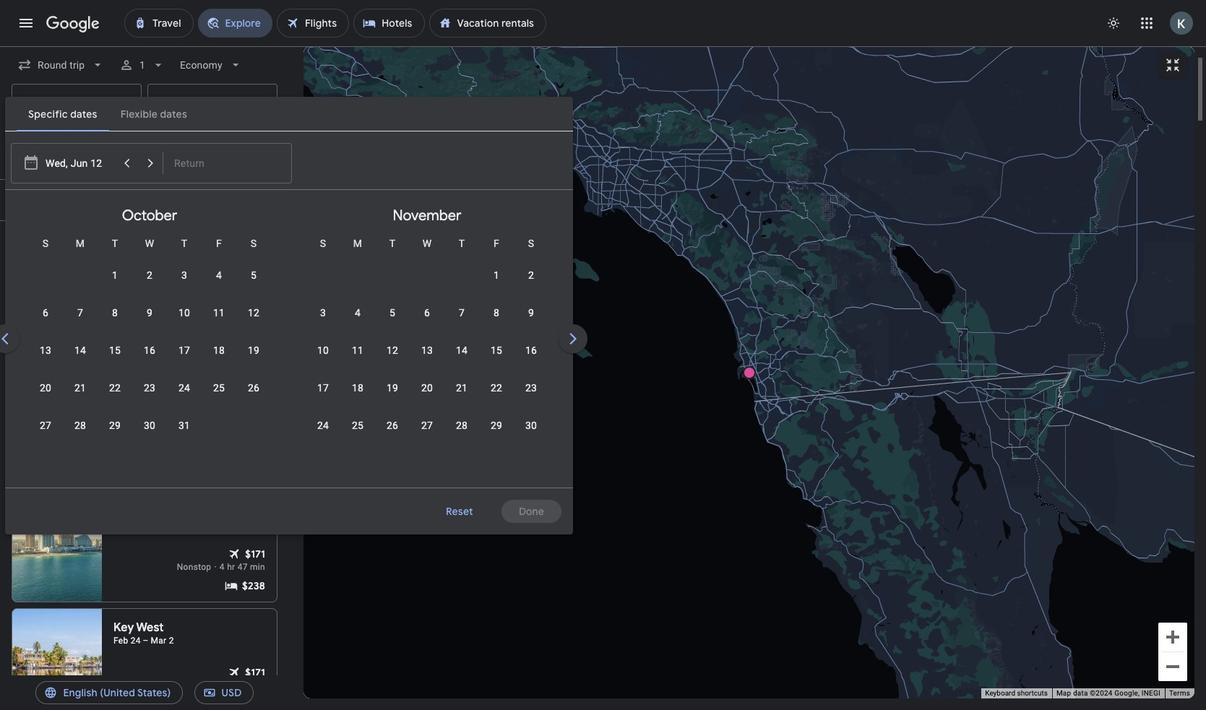 Task type: vqa. For each thing, say whether or not it's contained in the screenshot.
"Send" related to Send Product Feedback
no



Task type: locate. For each thing, give the bounding box(es) containing it.
week
[[56, 147, 81, 159]]

0 horizontal spatial 27
[[40, 420, 51, 432]]

11 button
[[202, 296, 236, 330], [340, 333, 375, 368]]

2 22 from the left
[[491, 382, 502, 394]]

27 inside november row group
[[421, 420, 433, 432]]

3 for the 'thu, oct 3' element
[[181, 270, 187, 281]]

the
[[112, 147, 127, 159]]

13 button right tue, nov 12 element
[[410, 333, 445, 368]]

22 button left sat, nov 23 element
[[479, 371, 514, 406]]

14 inside november row group
[[456, 345, 468, 356]]

15
[[109, 345, 121, 356], [491, 345, 502, 356]]

2 8 button from the left
[[479, 296, 514, 330]]

0 vertical spatial 5 button
[[236, 258, 271, 293]]

1 vertical spatial 3 button
[[306, 296, 340, 330]]

google,
[[1115, 690, 1140, 698]]

2 t from the left
[[181, 238, 187, 249]]

1 horizontal spatial 18
[[352, 382, 364, 394]]

feb for key west
[[113, 636, 128, 646]]

wed, oct 2 element
[[147, 268, 153, 283]]

5 button
[[236, 258, 271, 293], [375, 296, 410, 330]]

18 right thu, oct 17 element
[[213, 345, 225, 356]]

sun, nov 24 element
[[317, 419, 329, 433]]

28 inside november row group
[[456, 420, 468, 432]]

4 button left sat, oct 5 element
[[202, 258, 236, 293]]

22 right mon, oct 21 element
[[109, 382, 121, 394]]

$171
[[245, 548, 265, 561], [245, 666, 265, 679]]

24 inside october 'row group'
[[178, 382, 190, 394]]

1 15 from the left
[[109, 345, 121, 356]]

terms link
[[1169, 690, 1190, 698]]

6 left thu, nov 7 'element'
[[424, 307, 430, 319]]

1 21 button from the left
[[63, 371, 98, 406]]

1 vertical spatial 19
[[387, 382, 398, 394]]

30 button
[[132, 408, 167, 443], [514, 408, 549, 443]]

1 horizontal spatial 23
[[525, 382, 537, 394]]

w inside november row group
[[423, 238, 432, 249]]

1 horizontal spatial 23 button
[[514, 371, 549, 406]]

tue, oct 29 element
[[109, 419, 121, 433]]

24
[[178, 382, 190, 394], [317, 420, 329, 432]]

fri, nov 8 element
[[494, 306, 499, 320]]

miami button
[[12, 372, 278, 484]]

w for november
[[423, 238, 432, 249]]

sat, nov 2 element
[[528, 268, 534, 283]]

thu, oct 31 element
[[178, 419, 190, 433]]

21
[[74, 382, 86, 394], [456, 382, 468, 394]]

23 button
[[132, 371, 167, 406], [514, 371, 549, 406]]

main menu image
[[17, 14, 35, 32]]

18 for fri, oct 18 element
[[213, 345, 225, 356]]

0 horizontal spatial 7 button
[[63, 296, 98, 330]]

23
[[144, 382, 155, 394], [525, 382, 537, 394]]

keyboard shortcuts button
[[985, 689, 1048, 699]]

8 button right mon, oct 7 'element'
[[98, 296, 132, 330]]

2 13 button from the left
[[410, 333, 445, 368]]

2 right fri, nov 1 element
[[528, 270, 534, 281]]

20 for sun, oct 20 element
[[40, 382, 51, 394]]

9 down 3 – 10
[[147, 307, 153, 319]]

2 22 button from the left
[[479, 371, 514, 406]]

1 vertical spatial 10 button
[[306, 333, 340, 368]]

1 14 from the left
[[74, 345, 86, 356]]

1 m from the left
[[76, 238, 85, 249]]

hr for 576 us dollars text box
[[192, 681, 201, 691]]

sun, oct 6 element
[[43, 306, 48, 320]]

20 inside october 'row group'
[[40, 382, 51, 394]]

wed, oct 9 element
[[147, 306, 153, 320]]

2 m from the left
[[353, 238, 362, 249]]

14 for mon, oct 14 element
[[74, 345, 86, 356]]

171 US dollars text field
[[245, 547, 265, 562], [245, 666, 265, 680]]

fri, nov 1 element
[[494, 268, 499, 283]]

10 for sun, nov 10 element
[[317, 345, 329, 356]]

6 inside october 'row group'
[[43, 307, 48, 319]]

3 inside october 'row group'
[[181, 270, 187, 281]]

0 vertical spatial 11 button
[[202, 296, 236, 330]]

row containing 13
[[28, 332, 271, 369]]

12 right mon, nov 11 element
[[387, 345, 398, 356]]

s
[[42, 238, 49, 249], [251, 238, 257, 249], [320, 238, 326, 249], [528, 238, 534, 249]]

sat, oct 5 element
[[251, 268, 257, 283]]

19
[[248, 345, 260, 356], [387, 382, 398, 394]]

28 button left fri, nov 29 element at the left bottom of page
[[445, 408, 479, 443]]

1
[[140, 59, 146, 71], [112, 270, 118, 281], [494, 270, 499, 281]]

2 13 from the left
[[421, 345, 433, 356]]

york
[[140, 265, 164, 280]]

$164
[[243, 311, 265, 324]]

1 21 from the left
[[74, 382, 86, 394]]

3 for sun, nov 3 element
[[320, 307, 326, 319]]

wed, nov 6 element
[[424, 306, 430, 320]]

27 inside october 'row group'
[[40, 420, 51, 432]]

29 left wed, oct 30 element
[[109, 420, 121, 432]]

2 horizontal spatial 6
[[424, 307, 430, 319]]

s up sat, nov 2 element
[[528, 238, 534, 249]]

grid containing october
[[11, 196, 844, 497]]

2 15 from the left
[[491, 345, 502, 356]]

13
[[40, 345, 51, 356], [421, 345, 433, 356]]

$171 for the $238 'text box'
[[245, 548, 265, 561]]

10 inside november row group
[[317, 345, 329, 356]]

31
[[178, 420, 190, 432]]

6
[[152, 147, 158, 159], [43, 307, 48, 319], [424, 307, 430, 319]]

20 button left mon, oct 21 element
[[28, 371, 63, 406]]

row containing 27
[[28, 407, 202, 445]]

23 right tue, oct 22 element
[[144, 382, 155, 394]]

min for 576 us dollars text box
[[215, 681, 231, 691]]

12 right fri, oct 11 element
[[248, 307, 260, 319]]

feb inside key west feb 24 – mar 2
[[113, 636, 128, 646]]

1 horizontal spatial 2
[[169, 636, 174, 646]]

thu, nov 14 element
[[456, 343, 468, 358]]

15 button right mon, oct 14 element
[[98, 333, 132, 368]]

1 vertical spatial 171 us dollars text field
[[245, 666, 265, 680]]

1 horizontal spatial 5 button
[[375, 296, 410, 330]]

0 horizontal spatial 6 button
[[28, 296, 63, 330]]

1 horizontal spatial 7 button
[[445, 296, 479, 330]]

1 30 button from the left
[[132, 408, 167, 443]]

new
[[113, 265, 138, 280]]

24 for thu, oct 24 element
[[178, 382, 190, 394]]

m inside october 'row group'
[[76, 238, 85, 249]]

2 23 button from the left
[[514, 371, 549, 406]]

2 1 button from the left
[[479, 258, 514, 293]]

30 for sat, nov 30 element
[[525, 420, 537, 432]]

fri, nov 15 element
[[491, 343, 502, 358]]

m
[[76, 238, 85, 249], [353, 238, 362, 249]]

1 s from the left
[[42, 238, 49, 249]]

171 us dollars text field for the $238 'text box'
[[245, 547, 265, 562]]

english
[[63, 687, 97, 700]]

9
[[147, 307, 153, 319], [528, 307, 534, 319]]

30 inside october 'row group'
[[144, 420, 155, 432]]

1 1 button from the left
[[98, 258, 132, 293]]

f inside october 'row group'
[[216, 238, 222, 249]]

0 horizontal spatial 7
[[77, 307, 83, 319]]

3 right the "york"
[[181, 270, 187, 281]]

w down october
[[145, 238, 154, 249]]

2 w from the left
[[423, 238, 432, 249]]

15 inside october 'row group'
[[109, 345, 121, 356]]

1 vertical spatial 25
[[352, 420, 364, 432]]

loading results progress bar
[[0, 46, 1206, 49]]

238 US dollars text field
[[242, 579, 265, 593]]

12 for sat, oct 12 element
[[248, 307, 260, 319]]

25 inside november row group
[[352, 420, 364, 432]]

2 button for november
[[514, 258, 549, 293]]

6 for wed, nov 6 element
[[424, 307, 430, 319]]

29 right thu, nov 28 element
[[491, 420, 502, 432]]

1 horizontal spatial 6 button
[[410, 296, 445, 330]]

10 button right "wed, oct 9" element
[[167, 296, 202, 330]]

$171 for 576 us dollars text box
[[245, 666, 265, 679]]

22 inside november row group
[[491, 382, 502, 394]]

16 inside november row group
[[525, 345, 537, 356]]

tue, nov 12 element
[[387, 343, 398, 358]]

27 button
[[28, 408, 63, 443], [410, 408, 445, 443]]

2 171 us dollars text field from the top
[[245, 666, 265, 680]]

1 horizontal spatial 9
[[528, 307, 534, 319]]

m for october
[[76, 238, 85, 249]]

m up mon, oct 7 'element'
[[76, 238, 85, 249]]

0 horizontal spatial 11 button
[[202, 296, 236, 330]]

24 button
[[167, 371, 202, 406], [306, 408, 340, 443]]

1 20 from the left
[[40, 382, 51, 394]]

20 for 'wed, nov 20' element at the bottom of page
[[421, 382, 433, 394]]

11 right thu, oct 10 element at top
[[213, 307, 225, 319]]

23 inside october 'row group'
[[144, 382, 155, 394]]

0 horizontal spatial 17
[[178, 345, 190, 356]]

1 vertical spatial 17
[[317, 382, 329, 394]]

english (united states) button
[[36, 676, 183, 711]]

16 for wed, oct 16 element
[[144, 345, 155, 356]]

months
[[161, 147, 196, 159]]

17 button left "mon, nov 18" 'element'
[[306, 371, 340, 406]]

1 horizontal spatial 14
[[456, 345, 468, 356]]

2 16 from the left
[[525, 345, 537, 356]]

tue, nov 19 element
[[387, 381, 398, 395]]

19 inside november row group
[[387, 382, 398, 394]]

11 inside october 'row group'
[[213, 307, 225, 319]]

30 for wed, oct 30 element
[[144, 420, 155, 432]]

0 horizontal spatial 18
[[213, 345, 225, 356]]

grid
[[11, 196, 844, 497]]

data
[[1073, 690, 1088, 698]]

2 21 from the left
[[456, 382, 468, 394]]

0 horizontal spatial 5
[[251, 270, 257, 281]]

1 16 button from the left
[[132, 333, 167, 368]]

25 left tue, nov 26 element on the bottom of the page
[[352, 420, 364, 432]]

30 inside november row group
[[525, 420, 537, 432]]

28 button right sun, oct 27 element
[[63, 408, 98, 443]]

m inside row group
[[353, 238, 362, 249]]

18 left tue, nov 19 element on the left of page
[[352, 382, 364, 394]]

0 horizontal spatial 4 button
[[202, 258, 236, 293]]

8 inside november row group
[[494, 307, 499, 319]]

7 inside october 'row group'
[[77, 307, 83, 319]]

22 inside october 'row group'
[[109, 382, 121, 394]]

1 horizontal spatial 21
[[456, 382, 468, 394]]

1 w from the left
[[145, 238, 154, 249]]

14 left fri, nov 15 element
[[456, 345, 468, 356]]

8 button right thu, nov 7 'element'
[[479, 296, 514, 330]]

26 inside october 'row group'
[[248, 382, 260, 394]]

0 horizontal spatial m
[[76, 238, 85, 249]]

1 16 from the left
[[144, 345, 155, 356]]

1 9 from the left
[[147, 307, 153, 319]]

20 button
[[28, 371, 63, 406], [410, 371, 445, 406]]

feb down new
[[113, 280, 128, 291]]

9 button
[[132, 296, 167, 330], [514, 296, 549, 330]]

october row group
[[11, 196, 288, 482]]

fri, oct 11 element
[[213, 306, 225, 320]]

28 inside october 'row group'
[[74, 420, 86, 432]]

0 vertical spatial 10
[[178, 307, 190, 319]]

16 button
[[132, 333, 167, 368], [514, 333, 549, 368]]

1 horizontal spatial 2 button
[[514, 258, 549, 293]]

feb inside the new york feb 3 – 10
[[113, 280, 128, 291]]

mon, nov 25 element
[[352, 419, 364, 433]]

21 inside october 'row group'
[[74, 382, 86, 394]]

23 button right tue, oct 22 element
[[132, 371, 167, 406]]

12 inside november row group
[[387, 345, 398, 356]]

10 button
[[167, 296, 202, 330], [306, 333, 340, 368]]

19 button right "mon, nov 18" 'element'
[[375, 371, 410, 406]]

w inside october 'row group'
[[145, 238, 154, 249]]

2 feb from the top
[[113, 636, 128, 646]]

1 23 button from the left
[[132, 371, 167, 406]]

11 button right thu, oct 10 element at top
[[202, 296, 236, 330]]

1 23 from the left
[[144, 382, 155, 394]]

5 for sat, oct 5 element
[[251, 270, 257, 281]]

29 inside october 'row group'
[[109, 420, 121, 432]]

0 vertical spatial min
[[250, 562, 265, 572]]

47 left usd
[[203, 681, 213, 691]]

w down november on the left top of page
[[423, 238, 432, 249]]

1 13 from the left
[[40, 345, 51, 356]]

0 horizontal spatial 25 button
[[202, 371, 236, 406]]

thu, nov 7 element
[[459, 306, 465, 320]]

23 inside november row group
[[525, 382, 537, 394]]

0 horizontal spatial 20
[[40, 382, 51, 394]]

24 button right wed, oct 23 element
[[167, 371, 202, 406]]

21 inside november row group
[[456, 382, 468, 394]]

2 9 from the left
[[528, 307, 534, 319]]

13 button inside november row group
[[410, 333, 445, 368]]

1 vertical spatial 5
[[390, 307, 395, 319]]

1 horizontal spatial 11
[[352, 345, 364, 356]]

19 inside october 'row group'
[[248, 345, 260, 356]]

27
[[40, 420, 51, 432], [421, 420, 433, 432]]

47
[[238, 562, 248, 572], [203, 681, 213, 691]]

5 inside row
[[390, 307, 395, 319]]

17 button right wed, oct 16 element
[[167, 333, 202, 368]]

0 vertical spatial $171
[[245, 548, 265, 561]]

26 inside november row group
[[387, 420, 398, 432]]

1 horizontal spatial 11 button
[[340, 333, 375, 368]]

0 horizontal spatial 26
[[248, 382, 260, 394]]

1 $171 from the top
[[245, 548, 265, 561]]

4 hr 47 min for 576 us dollars text box
[[185, 681, 231, 691]]

20 inside november row group
[[421, 382, 433, 394]]

16 right tue, oct 15 element
[[144, 345, 155, 356]]

0 horizontal spatial 20 button
[[28, 371, 63, 406]]

sun, nov 10 element
[[317, 343, 329, 358]]

8
[[112, 307, 118, 319], [494, 307, 499, 319]]

27 left mon, oct 28 element
[[40, 420, 51, 432]]

october
[[122, 207, 177, 225]]

18
[[213, 345, 225, 356], [352, 382, 364, 394]]

16 button right tue, oct 15 element
[[132, 333, 167, 368]]

1 22 button from the left
[[98, 371, 132, 406]]

wed, nov 27 element
[[421, 419, 433, 433]]

west
[[136, 621, 164, 635]]

19 button inside november row group
[[375, 371, 410, 406]]

1 inside november row group
[[494, 270, 499, 281]]

1 horizontal spatial w
[[423, 238, 432, 249]]

sun, oct 20 element
[[40, 381, 51, 395]]

1 vertical spatial 12
[[387, 345, 398, 356]]

0 horizontal spatial 16
[[144, 345, 155, 356]]

0 horizontal spatial 12 button
[[236, 296, 271, 330]]

171 us dollars text field up 576 us dollars text box
[[245, 666, 265, 680]]

13 inside november row group
[[421, 345, 433, 356]]

6 right next
[[152, 147, 158, 159]]

1 horizontal spatial 3
[[320, 307, 326, 319]]

1 8 from the left
[[112, 307, 118, 319]]

2 f from the left
[[494, 238, 499, 249]]

1 vertical spatial 4 hr 47 min
[[185, 681, 231, 691]]

min up the $238 'text box'
[[250, 562, 265, 572]]

20 right tue, nov 19 element on the left of page
[[421, 382, 433, 394]]

25 button left tue, nov 26 element on the bottom of the page
[[340, 408, 375, 443]]

1 6 button from the left
[[28, 296, 63, 330]]

0 horizontal spatial 13
[[40, 345, 51, 356]]

f inside november row group
[[494, 238, 499, 249]]

0 vertical spatial 24
[[178, 382, 190, 394]]

13 inside october 'row group'
[[40, 345, 51, 356]]

26 button right fri, oct 25 element
[[236, 371, 271, 406]]

14 button
[[63, 333, 98, 368], [445, 333, 479, 368]]

feb down key
[[113, 636, 128, 646]]

0 horizontal spatial 1
[[112, 270, 118, 281]]

12 button right mon, nov 11 element
[[375, 333, 410, 368]]

1 for november
[[494, 270, 499, 281]]

6 inside november row group
[[424, 307, 430, 319]]

1 vertical spatial 26 button
[[375, 408, 410, 443]]

1 vertical spatial 19 button
[[375, 371, 410, 406]]

15 button inside november row group
[[479, 333, 514, 368]]

feb
[[113, 280, 128, 291], [113, 636, 128, 646]]

20 left mon, oct 21 element
[[40, 382, 51, 394]]

0 horizontal spatial 9
[[147, 307, 153, 319]]

7
[[77, 307, 83, 319], [459, 307, 465, 319]]

171 us dollars text field up the $238 'text box'
[[245, 547, 265, 562]]

1 7 from the left
[[77, 307, 83, 319]]

19 for sat, oct 19 element
[[248, 345, 260, 356]]

tue, oct 1 element
[[112, 268, 118, 283]]

17 button
[[167, 333, 202, 368], [306, 371, 340, 406]]

nonstop for 576 us dollars text box
[[142, 681, 177, 691]]

min
[[250, 562, 265, 572], [215, 681, 231, 691]]

27 for sun, oct 27 element
[[40, 420, 51, 432]]

f
[[216, 238, 222, 249], [494, 238, 499, 249]]

0 vertical spatial 4 button
[[202, 258, 236, 293]]

29 button right thu, nov 28 element
[[479, 408, 514, 443]]

17
[[178, 345, 190, 356], [317, 382, 329, 394]]

0 vertical spatial hr
[[227, 562, 235, 572]]

20 button inside november row group
[[410, 371, 445, 406]]

m up mon, nov 4 element
[[353, 238, 362, 249]]

0 horizontal spatial 12
[[248, 307, 260, 319]]

row
[[98, 251, 271, 294], [479, 251, 549, 294], [28, 294, 271, 332], [306, 294, 549, 332], [28, 332, 271, 369], [306, 332, 549, 369], [28, 369, 271, 407], [306, 369, 549, 407], [28, 407, 202, 445], [306, 407, 549, 445]]

1 vertical spatial 11
[[352, 345, 364, 356]]

24 inside november row group
[[317, 420, 329, 432]]

16 button right fri, nov 15 element
[[514, 333, 549, 368]]

21 button right 'wed, nov 20' element at the bottom of page
[[445, 371, 479, 406]]

2 28 from the left
[[456, 420, 468, 432]]

0 vertical spatial 17
[[178, 345, 190, 356]]

14 inside october 'row group'
[[74, 345, 86, 356]]

2 right new
[[147, 270, 153, 281]]

0 horizontal spatial 29 button
[[98, 408, 132, 443]]

1 horizontal spatial 28 button
[[445, 408, 479, 443]]

1 button left sat, nov 2 element
[[479, 258, 514, 293]]

1 horizontal spatial 10
[[317, 345, 329, 356]]

0 vertical spatial 25
[[213, 382, 225, 394]]

s up sun, oct 6 element
[[42, 238, 49, 249]]

23 button right fri, nov 22 element
[[514, 371, 549, 406]]

hr
[[227, 562, 235, 572], [192, 681, 201, 691]]

18 button
[[202, 333, 236, 368], [340, 371, 375, 406]]

6 button left mon, oct 7 'element'
[[28, 296, 63, 330]]

1 button for november
[[479, 258, 514, 293]]

28 left fri, nov 29 element at the left bottom of page
[[456, 420, 468, 432]]

7 for mon, oct 7 'element'
[[77, 307, 83, 319]]

9 inside october 'row group'
[[147, 307, 153, 319]]

2
[[147, 270, 153, 281], [528, 270, 534, 281], [169, 636, 174, 646]]

1 vertical spatial 10
[[317, 345, 329, 356]]

10 left mon, nov 11 element
[[317, 345, 329, 356]]

7 button left fri, nov 8 element
[[445, 296, 479, 330]]

27 button left thu, nov 28 element
[[410, 408, 445, 443]]

23 for sat, nov 23 element
[[525, 382, 537, 394]]

8 inside october 'row group'
[[112, 307, 118, 319]]

0 horizontal spatial hr
[[192, 681, 201, 691]]

1 horizontal spatial 24
[[317, 420, 329, 432]]

17 inside november row group
[[317, 382, 329, 394]]

17 right wed, oct 16 element
[[178, 345, 190, 356]]

2 20 from the left
[[421, 382, 433, 394]]

22 button right mon, oct 21 element
[[98, 371, 132, 406]]

5 left wed, nov 6 element
[[390, 307, 395, 319]]

16 inside october 'row group'
[[144, 345, 155, 356]]

22
[[109, 382, 121, 394], [491, 382, 502, 394]]

18 for "mon, nov 18" 'element'
[[352, 382, 364, 394]]

19 down $164 "text field"
[[248, 345, 260, 356]]

2 27 from the left
[[421, 420, 433, 432]]

row containing 10
[[306, 332, 549, 369]]

2 $171 from the top
[[245, 666, 265, 679]]

1 vertical spatial feb
[[113, 636, 128, 646]]

9 inside november row group
[[528, 307, 534, 319]]

1 vertical spatial nonstop
[[142, 681, 177, 691]]

2 inside november row group
[[528, 270, 534, 281]]

usd button
[[194, 676, 253, 711]]

25
[[213, 382, 225, 394], [352, 420, 364, 432]]

7 for thu, nov 7 'element'
[[459, 307, 465, 319]]

f for november
[[494, 238, 499, 249]]

29 button
[[98, 408, 132, 443], [479, 408, 514, 443]]

21 for thu, nov 21 element
[[456, 382, 468, 394]]

24 right wed, oct 23 element
[[178, 382, 190, 394]]

8 right mon, oct 7 'element'
[[112, 307, 118, 319]]

november row group
[[288, 196, 566, 482]]

2 14 from the left
[[456, 345, 468, 356]]

17 for "sun, nov 17" element on the bottom left of the page
[[317, 382, 329, 394]]

1 29 from the left
[[109, 420, 121, 432]]

28 for thu, nov 28 element
[[456, 420, 468, 432]]

reset button
[[428, 500, 490, 523]]

$171 up 576 us dollars text box
[[245, 666, 265, 679]]

fri, nov 22 element
[[491, 381, 502, 395]]

1 28 button from the left
[[63, 408, 98, 443]]

row containing 6
[[28, 294, 271, 332]]

2 30 from the left
[[525, 420, 537, 432]]

trip
[[83, 147, 99, 159]]

23 for wed, oct 23 element
[[144, 382, 155, 394]]

12 inside october 'row group'
[[248, 307, 260, 319]]

2 30 button from the left
[[514, 408, 549, 443]]

16
[[144, 345, 155, 356], [525, 345, 537, 356]]

1 15 button from the left
[[98, 333, 132, 368]]

min for the $238 'text box'
[[250, 562, 265, 572]]

1 14 button from the left
[[63, 333, 98, 368]]

1 for october
[[112, 270, 118, 281]]

1 inside october 'row group'
[[112, 270, 118, 281]]

14 for thu, nov 14 element
[[456, 345, 468, 356]]

16 for sat, nov 16 "element"
[[525, 345, 537, 356]]

0 vertical spatial 171 us dollars text field
[[245, 547, 265, 562]]

7 button
[[63, 296, 98, 330], [445, 296, 479, 330]]

15 left sat, nov 16 "element"
[[491, 345, 502, 356]]

47 for the $238 'text box'
[[238, 562, 248, 572]]

25 button
[[202, 371, 236, 406], [340, 408, 375, 443]]

mon, oct 21 element
[[74, 381, 86, 395]]

wed, oct 23 element
[[144, 381, 155, 395]]

13 button left mon, oct 14 element
[[28, 333, 63, 368]]

9 for "wed, oct 9" element
[[147, 307, 153, 319]]

26
[[248, 382, 260, 394], [387, 420, 398, 432]]

0 horizontal spatial 15
[[109, 345, 121, 356]]

3 – 10
[[131, 280, 156, 291]]

5 inside october 'row group'
[[251, 270, 257, 281]]

filters form
[[0, 46, 844, 535]]

min right states)
[[215, 681, 231, 691]]

1 vertical spatial 18
[[352, 382, 364, 394]]

2 29 from the left
[[491, 420, 502, 432]]

26 for tue, nov 26 element on the bottom of the page
[[387, 420, 398, 432]]

0 horizontal spatial 23
[[144, 382, 155, 394]]

1 22 from the left
[[109, 382, 121, 394]]

2 23 from the left
[[525, 382, 537, 394]]

2 button
[[132, 258, 167, 293], [514, 258, 549, 293]]

18 inside november row group
[[352, 382, 364, 394]]

30 button right tue, oct 29 element
[[132, 408, 167, 443]]

15 inside november row group
[[491, 345, 502, 356]]

1 2 button from the left
[[132, 258, 167, 293]]

0 horizontal spatial 21
[[74, 382, 86, 394]]

11 for mon, nov 11 element
[[352, 345, 364, 356]]

1 horizontal spatial 3 button
[[306, 296, 340, 330]]

8 right thu, nov 7 'element'
[[494, 307, 499, 319]]

10 inside october 'row group'
[[178, 307, 190, 319]]

2 inside october 'row group'
[[147, 270, 153, 281]]

6 for sun, oct 6 element
[[43, 307, 48, 319]]

10 right "wed, oct 9" element
[[178, 307, 190, 319]]

10 button left mon, nov 11 element
[[306, 333, 340, 368]]

1 inside popup button
[[140, 59, 146, 71]]

1 29 button from the left
[[98, 408, 132, 443]]

7 left fri, nov 8 element
[[459, 307, 465, 319]]

2 horizontal spatial 1
[[494, 270, 499, 281]]

26 for sat, oct 26 element
[[248, 382, 260, 394]]

3 left mon, nov 4 element
[[320, 307, 326, 319]]

0 horizontal spatial 30
[[144, 420, 155, 432]]

576 US dollars text field
[[243, 698, 265, 711]]

18 button right thu, oct 17 element
[[202, 333, 236, 368]]

15 right mon, oct 14 element
[[109, 345, 121, 356]]

10 for thu, oct 10 element at top
[[178, 307, 190, 319]]

2 s from the left
[[251, 238, 257, 249]]

12 button right fri, oct 11 element
[[236, 296, 271, 330]]

25 inside october 'row group'
[[213, 382, 225, 394]]

17 left "mon, nov 18" 'element'
[[317, 382, 329, 394]]

hr for the $238 'text box'
[[227, 562, 235, 572]]

0 vertical spatial 47
[[238, 562, 248, 572]]

3
[[181, 270, 187, 281], [320, 307, 326, 319]]

1 vertical spatial 24
[[317, 420, 329, 432]]

6 button left thu, nov 7 'element'
[[410, 296, 445, 330]]

29 for tue, oct 29 element
[[109, 420, 121, 432]]

1-
[[48, 147, 56, 159]]

0 vertical spatial 24 button
[[167, 371, 202, 406]]

1 vertical spatial 18 button
[[340, 371, 375, 406]]

1 horizontal spatial 8
[[494, 307, 499, 319]]

7 inside november row group
[[459, 307, 465, 319]]

47 up the $238 'text box'
[[238, 562, 248, 572]]

tue, oct 8 element
[[112, 306, 118, 320]]

2 8 from the left
[[494, 307, 499, 319]]

fri, nov 29 element
[[491, 419, 502, 433]]

17 inside october 'row group'
[[178, 345, 190, 356]]

usd
[[222, 687, 242, 700]]

22 button
[[98, 371, 132, 406], [479, 371, 514, 406]]

1 27 from the left
[[40, 420, 51, 432]]

1 horizontal spatial 19
[[387, 382, 398, 394]]

26 right mon, nov 25 element
[[387, 420, 398, 432]]

1 28 from the left
[[74, 420, 86, 432]]

1 horizontal spatial 27
[[421, 420, 433, 432]]

18 button left tue, nov 19 element on the left of page
[[340, 371, 375, 406]]

0 horizontal spatial 19 button
[[236, 333, 271, 368]]

7 button left tue, oct 8 element
[[63, 296, 98, 330]]

2 15 button from the left
[[479, 333, 514, 368]]

10
[[178, 307, 190, 319], [317, 345, 329, 356]]

11 inside november row group
[[352, 345, 364, 356]]

5
[[251, 270, 257, 281], [390, 307, 395, 319]]

11 button right sun, nov 10 element
[[340, 333, 375, 368]]

16 right fri, nov 15 element
[[525, 345, 537, 356]]

0 horizontal spatial 14
[[74, 345, 86, 356]]

1 vertical spatial hr
[[192, 681, 201, 691]]

2 20 button from the left
[[410, 371, 445, 406]]

key west feb 24 – mar 2
[[113, 621, 174, 646]]

0 horizontal spatial 2
[[147, 270, 153, 281]]

13 for 'wed, nov 13' element
[[421, 345, 433, 356]]

18 inside october 'row group'
[[213, 345, 225, 356]]

26 button right mon, nov 25 element
[[375, 408, 410, 443]]

1 f from the left
[[216, 238, 222, 249]]

14 button right sun, oct 13 'element'
[[63, 333, 98, 368]]

$238
[[242, 580, 265, 593]]

t
[[112, 238, 118, 249], [181, 238, 187, 249], [389, 238, 396, 249], [459, 238, 465, 249]]

these
[[207, 233, 229, 244]]

4
[[216, 270, 222, 281], [355, 307, 361, 319], [220, 562, 225, 572], [185, 681, 190, 691]]

None field
[[12, 52, 111, 78], [174, 52, 249, 78], [12, 52, 111, 78], [174, 52, 249, 78]]

1 30 from the left
[[144, 420, 155, 432]]

s up sun, nov 3 element
[[320, 238, 326, 249]]

29 inside november row group
[[491, 420, 502, 432]]

25 left sat, oct 26 element
[[213, 382, 225, 394]]

11 right sun, nov 10 element
[[352, 345, 364, 356]]

0 horizontal spatial 14 button
[[63, 333, 98, 368]]

1 vertical spatial $171
[[245, 666, 265, 679]]

1 horizontal spatial 13 button
[[410, 333, 445, 368]]

22 left sat, nov 23 element
[[491, 382, 502, 394]]

1 feb from the top
[[113, 280, 128, 291]]

5 button left wed, nov 6 element
[[375, 296, 410, 330]]

1 button left wed, oct 2 element
[[98, 258, 132, 293]]

0 vertical spatial 12
[[248, 307, 260, 319]]

19 button
[[236, 333, 271, 368], [375, 371, 410, 406]]

row group
[[566, 196, 844, 482]]

8 for fri, nov 8 element
[[494, 307, 499, 319]]

1 13 button from the left
[[28, 333, 63, 368]]

0 horizontal spatial 9 button
[[132, 296, 167, 330]]

19 button inside october 'row group'
[[236, 333, 271, 368]]

19 button down $164 "text field"
[[236, 333, 271, 368]]

1 horizontal spatial 17 button
[[306, 371, 340, 406]]

tue, oct 22 element
[[109, 381, 121, 395]]

1 171 us dollars text field from the top
[[245, 547, 265, 562]]

29
[[109, 420, 121, 432], [491, 420, 502, 432]]

s up sat, oct 5 element
[[251, 238, 257, 249]]

1 20 button from the left
[[28, 371, 63, 406]]

2 7 from the left
[[459, 307, 465, 319]]

1 button
[[98, 258, 132, 293], [479, 258, 514, 293]]

12 button
[[236, 296, 271, 330], [375, 333, 410, 368]]

2 2 button from the left
[[514, 258, 549, 293]]

f for october
[[216, 238, 222, 249]]

13 button
[[28, 333, 63, 368], [410, 333, 445, 368]]

0 horizontal spatial 15 button
[[98, 333, 132, 368]]

3 inside row
[[320, 307, 326, 319]]

w
[[145, 238, 154, 249], [423, 238, 432, 249]]

next
[[130, 147, 149, 159]]

sat, oct 12 element
[[248, 306, 260, 320]]



Task type: describe. For each thing, give the bounding box(es) containing it.
november
[[393, 207, 462, 225]]

2 7 button from the left
[[445, 296, 479, 330]]

29 for fri, nov 29 element at the left bottom of page
[[491, 420, 502, 432]]

15 for fri, nov 15 element
[[491, 345, 502, 356]]

previous image
[[0, 322, 22, 356]]

row containing 3
[[306, 294, 549, 332]]

3 t from the left
[[389, 238, 396, 249]]

thu, oct 17 element
[[178, 343, 190, 358]]

1 vertical spatial 24 button
[[306, 408, 340, 443]]

fri, oct 4 element
[[216, 268, 222, 283]]

1 vertical spatial 12 button
[[375, 333, 410, 368]]

15 button inside october 'row group'
[[98, 333, 132, 368]]

english (united states)
[[63, 687, 171, 700]]

map region
[[304, 46, 1195, 699]]

1 t from the left
[[112, 238, 118, 249]]

1 vertical spatial 17 button
[[306, 371, 340, 406]]

change appearance image
[[1097, 6, 1131, 40]]

tue, nov 26 element
[[387, 419, 398, 433]]

0 horizontal spatial 3 button
[[167, 258, 202, 293]]

11 for fri, oct 11 element
[[213, 307, 225, 319]]

1 button
[[114, 48, 172, 82]]

mon, oct 14 element
[[74, 343, 86, 358]]

sun, nov 3 element
[[320, 306, 326, 320]]

wed, oct 16 element
[[144, 343, 155, 358]]

Departure text field
[[46, 144, 114, 183]]

sat, oct 19 element
[[248, 343, 260, 358]]

0 horizontal spatial 17 button
[[167, 333, 202, 368]]

31 button
[[167, 408, 202, 443]]

tue, nov 5 element
[[390, 306, 395, 320]]

1 vertical spatial 5 button
[[375, 296, 410, 330]]

2 6 button from the left
[[410, 296, 445, 330]]

1 8 button from the left
[[98, 296, 132, 330]]

2 for november
[[528, 270, 534, 281]]

sat, nov 9 element
[[528, 306, 534, 320]]

reset
[[446, 505, 473, 518]]

24 for the sun, nov 24 element in the bottom left of the page
[[317, 420, 329, 432]]

key
[[113, 621, 134, 635]]

wed, oct 30 element
[[144, 419, 155, 433]]

4 inside row
[[355, 307, 361, 319]]

2 16 button from the left
[[514, 333, 549, 368]]

sat, nov 16 element
[[525, 343, 537, 358]]

mon, oct 7 element
[[77, 306, 83, 320]]

19 for tue, nov 19 element on the left of page
[[387, 382, 398, 394]]

about these results
[[181, 233, 259, 244]]

mon, nov 11 element
[[352, 343, 364, 358]]

m for november
[[353, 238, 362, 249]]

sun, nov 17 element
[[317, 381, 329, 395]]

1 vertical spatial 25 button
[[340, 408, 375, 443]]

(united
[[100, 687, 135, 700]]

22 for fri, nov 22 element
[[491, 382, 502, 394]]

1-week trip in the next 6 months
[[48, 147, 196, 159]]

2 29 button from the left
[[479, 408, 514, 443]]

shortcuts
[[1017, 690, 1048, 698]]

2 21 button from the left
[[445, 371, 479, 406]]

1 horizontal spatial 10 button
[[306, 333, 340, 368]]

1 9 button from the left
[[132, 296, 167, 330]]

1-week trip in the next 6 months button
[[12, 133, 278, 173]]

thu, oct 24 element
[[178, 381, 190, 395]]

nonstop for the $238 'text box'
[[177, 562, 211, 572]]

inegi
[[1142, 690, 1161, 698]]

2 14 button from the left
[[445, 333, 479, 368]]

sat, oct 26 element
[[248, 381, 260, 395]]

4 s from the left
[[528, 238, 534, 249]]

map data ©2024 google, inegi
[[1057, 690, 1161, 698]]

28 for mon, oct 28 element
[[74, 420, 86, 432]]

23 button inside october 'row group'
[[132, 371, 167, 406]]

1 vertical spatial 11 button
[[340, 333, 375, 368]]

terms
[[1169, 690, 1190, 698]]

mon, oct 28 element
[[74, 419, 86, 433]]

164 US dollars text field
[[243, 310, 265, 325]]

©2024
[[1090, 690, 1113, 698]]

4 inside october 'row group'
[[216, 270, 222, 281]]

0 vertical spatial 10 button
[[167, 296, 202, 330]]

view smaller map image
[[1164, 56, 1182, 74]]

0 vertical spatial 26 button
[[236, 371, 271, 406]]

13 for sun, oct 13 'element'
[[40, 345, 51, 356]]

5 for tue, nov 5 element
[[390, 307, 395, 319]]

sun, oct 27 element
[[40, 419, 51, 433]]

8 for tue, oct 8 element
[[112, 307, 118, 319]]

thu, nov 28 element
[[456, 419, 468, 433]]

row containing 17
[[306, 369, 549, 407]]

2 27 button from the left
[[410, 408, 445, 443]]

states)
[[137, 687, 171, 700]]

next image
[[556, 322, 591, 356]]

15 for tue, oct 15 element
[[109, 345, 121, 356]]

$165
[[243, 343, 265, 356]]

9 for sat, nov 9 element
[[528, 307, 534, 319]]

grid inside filters form
[[11, 196, 844, 497]]

0 vertical spatial 12 button
[[236, 296, 271, 330]]

6 inside 1-week trip in the next 6 months 'button'
[[152, 147, 158, 159]]

feb for new york
[[113, 280, 128, 291]]

mon, nov 18 element
[[352, 381, 364, 395]]

results
[[232, 233, 259, 244]]

row containing 24
[[306, 407, 549, 445]]

mon, nov 4 element
[[355, 306, 361, 320]]

miami
[[113, 384, 146, 398]]

25 for mon, nov 25 element
[[352, 420, 364, 432]]

4 hr 47 min for the $238 'text box'
[[220, 562, 265, 572]]

20 button inside october 'row group'
[[28, 371, 63, 406]]

2 inside key west feb 24 – mar 2
[[169, 636, 174, 646]]

25 for fri, oct 25 element
[[213, 382, 225, 394]]

in
[[101, 147, 110, 159]]

thu, oct 10 element
[[178, 306, 190, 320]]

4 t from the left
[[459, 238, 465, 249]]

27 for the wed, nov 27 element
[[421, 420, 433, 432]]

sat, nov 30 element
[[525, 419, 537, 433]]

2 button for october
[[132, 258, 167, 293]]

sat, nov 23 element
[[525, 381, 537, 395]]

fri, oct 18 element
[[213, 343, 225, 358]]

wed, nov 20 element
[[421, 381, 433, 395]]

wed, nov 13 element
[[421, 343, 433, 358]]

47 for 576 us dollars text box
[[203, 681, 213, 691]]

w for october
[[145, 238, 154, 249]]

1 button for october
[[98, 258, 132, 293]]

1 vertical spatial 4 button
[[340, 296, 375, 330]]

keyboard shortcuts
[[985, 690, 1048, 698]]

fri, oct 25 element
[[213, 381, 225, 395]]

row containing 20
[[28, 369, 271, 407]]

0 horizontal spatial 18 button
[[202, 333, 236, 368]]

22 for tue, oct 22 element
[[109, 382, 121, 394]]

new york feb 3 – 10
[[113, 265, 164, 291]]

2 28 button from the left
[[445, 408, 479, 443]]

12 for tue, nov 12 element
[[387, 345, 398, 356]]

thu, oct 3 element
[[181, 268, 187, 283]]

map
[[1057, 690, 1071, 698]]

171 us dollars text field for 576 us dollars text box
[[245, 666, 265, 680]]

17 for thu, oct 17 element
[[178, 345, 190, 356]]

1 27 button from the left
[[28, 408, 63, 443]]

23 button inside november row group
[[514, 371, 549, 406]]

1 horizontal spatial 26 button
[[375, 408, 410, 443]]

Return text field
[[174, 144, 280, 183]]

thu, nov 21 element
[[456, 381, 468, 395]]

2 for october
[[147, 270, 153, 281]]

21 for mon, oct 21 element
[[74, 382, 86, 394]]

0 horizontal spatial 5 button
[[236, 258, 271, 293]]

2 9 button from the left
[[514, 296, 549, 330]]

1 7 button from the left
[[63, 296, 98, 330]]

tue, oct 15 element
[[109, 343, 121, 358]]

sun, oct 13 element
[[40, 343, 51, 358]]

3 s from the left
[[320, 238, 326, 249]]

165 US dollars text field
[[243, 342, 265, 356]]

keyboard
[[985, 690, 1016, 698]]

about
[[181, 233, 205, 244]]

24 – mar
[[131, 636, 167, 646]]



